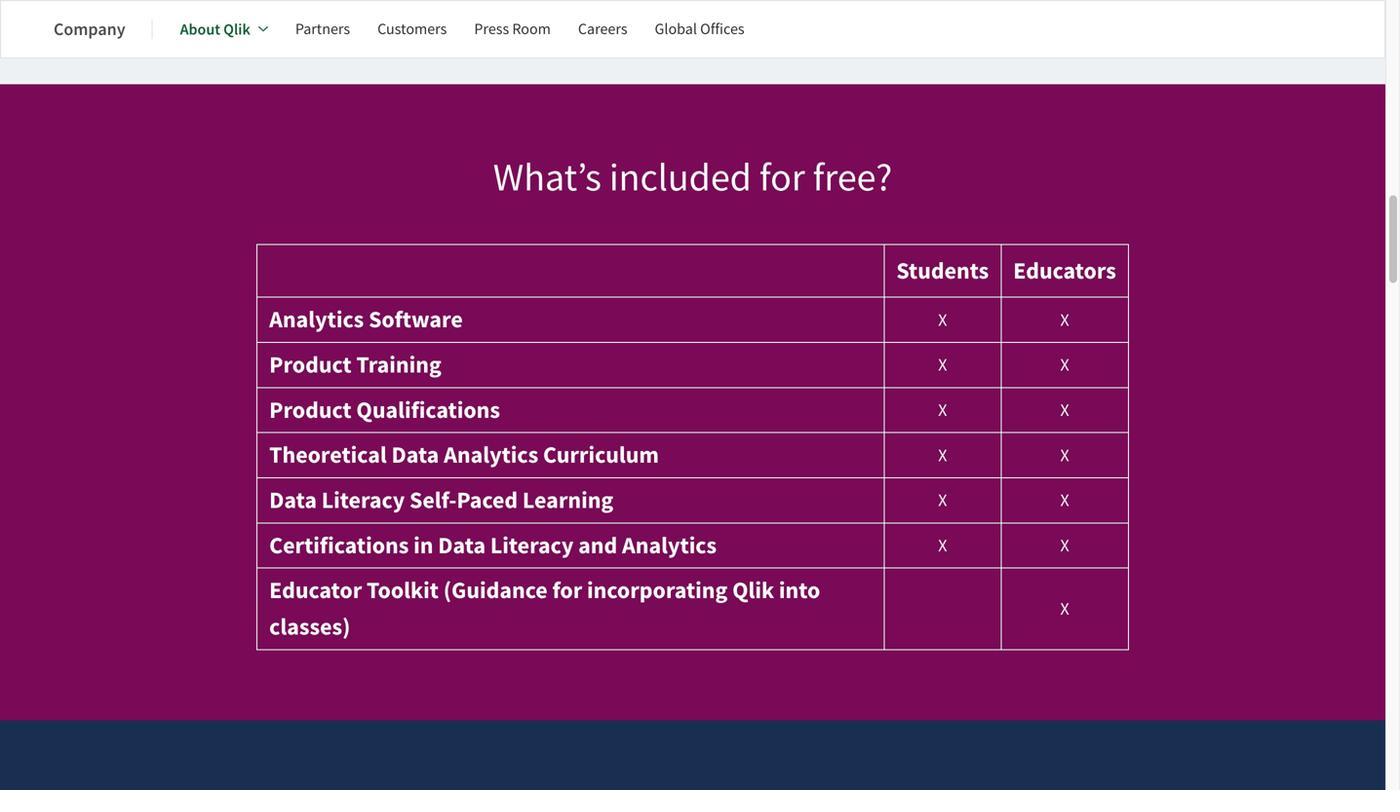 Task type: vqa. For each thing, say whether or not it's contained in the screenshot.
Support image
no



Task type: locate. For each thing, give the bounding box(es) containing it.
data down qualifications
[[392, 440, 439, 471]]

paced
[[457, 485, 518, 516]]

about qlik link
[[180, 6, 268, 53]]

0 horizontal spatial for
[[552, 575, 582, 607]]

product down analytics software
[[269, 350, 352, 381]]

1 vertical spatial for
[[552, 575, 582, 607]]

press room link
[[474, 6, 551, 53]]

company menu bar
[[54, 6, 772, 53]]

qlik right about at the left of the page
[[223, 19, 250, 39]]

literacy up certifications
[[322, 485, 405, 516]]

literacy
[[322, 485, 405, 516], [490, 530, 574, 561]]

0 vertical spatial product
[[269, 350, 352, 381]]

product for product training
[[269, 350, 352, 381]]

partners link
[[295, 6, 350, 53]]

data
[[392, 440, 439, 471], [269, 485, 317, 516], [438, 530, 486, 561]]

customers
[[377, 19, 447, 39]]

data right in
[[438, 530, 486, 561]]

1 horizontal spatial qlik
[[732, 575, 774, 607]]

theoretical
[[269, 440, 387, 471]]

x
[[938, 309, 947, 331], [1060, 309, 1069, 331], [938, 354, 947, 377], [1060, 354, 1069, 377], [938, 399, 947, 422], [1060, 399, 1069, 422], [938, 444, 947, 467], [1060, 444, 1069, 467], [938, 490, 947, 512], [1060, 490, 1069, 512], [938, 535, 947, 557], [1060, 535, 1069, 557], [1060, 598, 1069, 621]]

product up theoretical
[[269, 395, 352, 426]]

data literacy self-paced learning
[[269, 485, 614, 516]]

0 horizontal spatial literacy
[[322, 485, 405, 516]]

literacy down learning
[[490, 530, 574, 561]]

product
[[269, 350, 352, 381], [269, 395, 352, 426]]

qlik
[[223, 19, 250, 39], [732, 575, 774, 607]]

about qlik
[[180, 19, 250, 39]]

product for product qualifications
[[269, 395, 352, 426]]

1 vertical spatial product
[[269, 395, 352, 426]]

certifications
[[269, 530, 409, 561]]

data down theoretical
[[269, 485, 317, 516]]

careers link
[[578, 6, 628, 53]]

1 vertical spatial literacy
[[490, 530, 574, 561]]

2 vertical spatial analytics
[[622, 530, 717, 561]]

0 vertical spatial data
[[392, 440, 439, 471]]

1 vertical spatial qlik
[[732, 575, 774, 607]]

analytics up paced at the left
[[444, 440, 538, 471]]

2 vertical spatial data
[[438, 530, 486, 561]]

for left the free?
[[759, 153, 805, 203]]

0 vertical spatial qlik
[[223, 19, 250, 39]]

qlik left "into"
[[732, 575, 774, 607]]

2 product from the top
[[269, 395, 352, 426]]

0 vertical spatial analytics
[[269, 304, 364, 336]]

for
[[759, 153, 805, 203], [552, 575, 582, 607]]

in
[[414, 530, 433, 561]]

0 horizontal spatial analytics
[[269, 304, 364, 336]]

toolkit
[[367, 575, 439, 607]]

room
[[512, 19, 551, 39]]

0 horizontal spatial qlik
[[223, 19, 250, 39]]

for inside educator toolkit (guidance for incorporating qlik into classes)
[[552, 575, 582, 607]]

qlik inside about qlik link
[[223, 19, 250, 39]]

offices
[[700, 19, 745, 39]]

certifications in data literacy and analytics
[[269, 530, 717, 561]]

1 product from the top
[[269, 350, 352, 381]]

students
[[896, 255, 989, 287]]

classes)
[[269, 612, 350, 643]]

1 horizontal spatial literacy
[[490, 530, 574, 561]]

self-
[[410, 485, 457, 516]]

included
[[609, 153, 752, 203]]

for down 'and'
[[552, 575, 582, 607]]

press
[[474, 19, 509, 39]]

analytics up incorporating
[[622, 530, 717, 561]]

product training
[[269, 350, 441, 381]]

1 horizontal spatial for
[[759, 153, 805, 203]]

educator
[[269, 575, 362, 607]]

0 vertical spatial for
[[759, 153, 805, 203]]

1 horizontal spatial analytics
[[444, 440, 538, 471]]

global offices
[[655, 19, 745, 39]]

analytics up product training
[[269, 304, 364, 336]]

free?
[[813, 153, 892, 203]]

software
[[369, 304, 463, 336]]

partners
[[295, 19, 350, 39]]

analytics
[[269, 304, 364, 336], [444, 440, 538, 471], [622, 530, 717, 561]]

learning
[[523, 485, 614, 516]]



Task type: describe. For each thing, give the bounding box(es) containing it.
what's
[[493, 153, 601, 203]]

qlik inside educator toolkit (guidance for incorporating qlik into classes)
[[732, 575, 774, 607]]

global offices link
[[655, 6, 745, 53]]

what's included for free?
[[493, 153, 892, 203]]

analytics software
[[269, 304, 463, 336]]

1 vertical spatial analytics
[[444, 440, 538, 471]]

global
[[655, 19, 697, 39]]

educators
[[1013, 255, 1116, 287]]

careers
[[578, 19, 628, 39]]

press room
[[474, 19, 551, 39]]

about
[[180, 19, 220, 39]]

(guidance
[[443, 575, 548, 607]]

product qualifications
[[269, 395, 500, 426]]

customers link
[[377, 6, 447, 53]]

curriculum
[[543, 440, 659, 471]]

educator toolkit (guidance for incorporating qlik into classes)
[[269, 575, 820, 643]]

qualifications
[[356, 395, 500, 426]]

company
[[54, 18, 125, 41]]

0 vertical spatial literacy
[[322, 485, 405, 516]]

incorporating
[[587, 575, 728, 607]]

theoretical data analytics curriculum
[[269, 440, 659, 471]]

and
[[578, 530, 617, 561]]

into
[[779, 575, 820, 607]]

1 vertical spatial data
[[269, 485, 317, 516]]

training
[[356, 350, 441, 381]]

2 horizontal spatial analytics
[[622, 530, 717, 561]]



